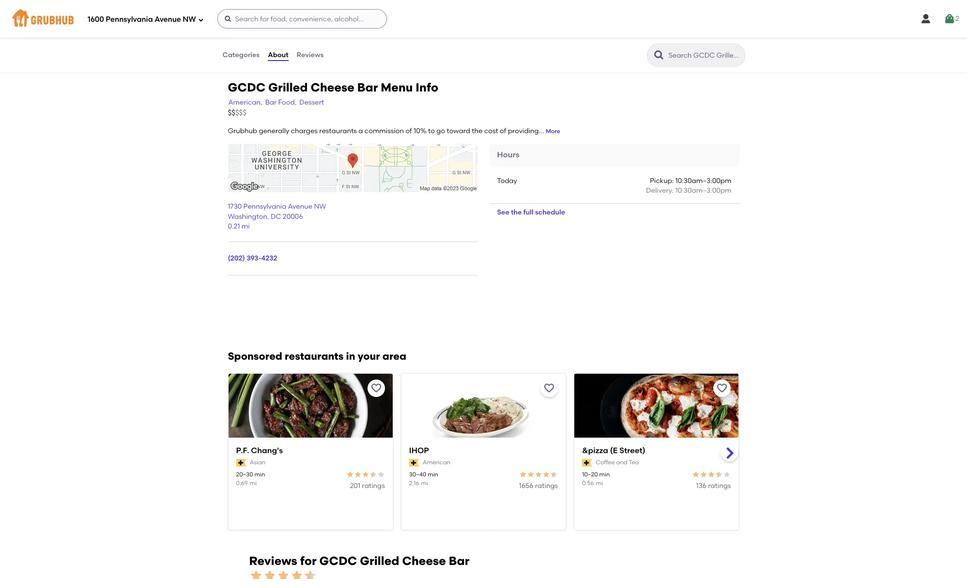 Task type: describe. For each thing, give the bounding box(es) containing it.
the inside button
[[511, 209, 522, 217]]

go
[[437, 127, 446, 135]]

136
[[697, 482, 707, 490]]

$$$$$
[[228, 109, 247, 117]]

generally
[[259, 127, 290, 135]]

asian
[[250, 459, 266, 466]]

for
[[300, 555, 317, 569]]

min for p.f. chang's
[[255, 472, 265, 479]]

2.16
[[410, 480, 420, 487]]

...
[[539, 127, 544, 135]]

subscription pass image for p.f. chang's
[[236, 459, 246, 467]]

0 horizontal spatial the
[[472, 127, 483, 135]]

30–40
[[410, 472, 427, 479]]

1 horizontal spatial grilled
[[360, 555, 400, 569]]

p.f.
[[236, 447, 249, 456]]

american, bar food, dessert
[[229, 98, 324, 107]]

1656
[[520, 482, 534, 490]]

menu
[[381, 80, 413, 94]]

bar food, button
[[265, 97, 297, 108]]

10–20 min 0.56 mi
[[583, 472, 610, 487]]

1 horizontal spatial svg image
[[921, 13, 933, 25]]

commission
[[365, 127, 404, 135]]

(202) 393-4232
[[228, 255, 277, 263]]

20–30 min 0.69 mi
[[236, 472, 265, 487]]

coffee
[[596, 459, 615, 466]]

201
[[350, 482, 361, 490]]

1730 pennsylvania avenue nw washington , dc 20006 0.21 mi
[[228, 203, 326, 231]]

2
[[956, 14, 960, 23]]

save this restaurant image for &pizza (e street)
[[717, 383, 729, 395]]

categories button
[[222, 38, 260, 73]]

reviews for reviews
[[297, 51, 324, 59]]

2 save this restaurant button from the left
[[541, 380, 558, 398]]

0 horizontal spatial svg image
[[198, 17, 204, 23]]

see the full schedule
[[498, 209, 566, 217]]

dessert
[[300, 98, 324, 107]]

(202) 393-4232 button
[[228, 254, 277, 264]]

in
[[346, 351, 356, 363]]

svg image inside 2 button
[[945, 13, 956, 25]]

ratings for chang's
[[362, 482, 385, 490]]

2 ratings from the left
[[536, 482, 558, 490]]

and
[[617, 459, 628, 466]]

ratings for (e
[[709, 482, 732, 490]]

nw for 1730 pennsylvania avenue nw washington , dc 20006 0.21 mi
[[314, 203, 326, 211]]

1600 pennsylvania avenue nw
[[88, 15, 196, 24]]

main navigation navigation
[[0, 0, 968, 38]]

avenue for 1600 pennsylvania avenue nw
[[155, 15, 181, 24]]

subscription pass image for ihop
[[410, 459, 419, 467]]

1 vertical spatial gcdc
[[320, 555, 357, 569]]

avenue for 1730 pennsylvania avenue nw washington , dc 20006 0.21 mi
[[288, 203, 313, 211]]

ihop link
[[410, 446, 558, 457]]

(e
[[611, 447, 618, 456]]

american,
[[229, 98, 263, 107]]

see the full schedule button
[[490, 204, 573, 222]]

american
[[423, 459, 451, 466]]

save this restaurant button for (e
[[714, 380, 732, 398]]

Search GCDC Grilled Cheese Bar search field
[[668, 51, 742, 60]]

reviews button
[[296, 38, 324, 73]]

about button
[[268, 38, 289, 73]]

cost
[[485, 127, 499, 135]]

mi for ihop
[[421, 480, 428, 487]]

30–40 min 2.16 mi
[[410, 472, 439, 487]]

4232
[[262, 255, 277, 263]]

subscription pass image for &pizza (e street)
[[583, 459, 593, 467]]

ihop
[[410, 447, 429, 456]]

0.56
[[583, 480, 595, 487]]

(202)
[[228, 255, 245, 263]]

tea
[[629, 459, 640, 466]]

2 of from the left
[[500, 127, 507, 135]]

coffee and tea
[[596, 459, 640, 466]]

2 button
[[945, 10, 960, 28]]

2 horizontal spatial bar
[[449, 555, 470, 569]]

&pizza (e street) link
[[583, 446, 732, 457]]

grubhub generally charges restaurants a commission of 10% to go toward the cost of providing ... more
[[228, 127, 561, 135]]

area
[[383, 351, 407, 363]]

your
[[358, 351, 380, 363]]

p.f. chang's link
[[236, 446, 385, 457]]



Task type: locate. For each thing, give the bounding box(es) containing it.
2 horizontal spatial ratings
[[709, 482, 732, 490]]

1 vertical spatial restaurants
[[285, 351, 344, 363]]

to
[[429, 127, 435, 135]]

1 horizontal spatial bar
[[358, 80, 378, 94]]

0 vertical spatial 10:30am–3:00pm
[[676, 177, 732, 185]]

p.f. chang's
[[236, 447, 283, 456]]

2 min from the left
[[428, 472, 439, 479]]

american, button
[[228, 97, 263, 108]]

10:30am–3:00pm right delivery:
[[676, 187, 732, 195]]

mi
[[242, 223, 250, 231], [250, 480, 257, 487], [421, 480, 428, 487], [597, 480, 604, 487]]

min
[[255, 472, 265, 479], [428, 472, 439, 479], [600, 472, 610, 479]]

0 vertical spatial avenue
[[155, 15, 181, 24]]

1 horizontal spatial gcdc
[[320, 555, 357, 569]]

mi inside 20–30 min 0.69 mi
[[250, 480, 257, 487]]

chang's
[[251, 447, 283, 456]]

search icon image
[[654, 49, 665, 61]]

the
[[472, 127, 483, 135], [511, 209, 522, 217]]

10:30am–3:00pm right the pickup:
[[676, 177, 732, 185]]

avenue inside 1730 pennsylvania avenue nw washington , dc 20006 0.21 mi
[[288, 203, 313, 211]]

pennsylvania right the 1600
[[106, 15, 153, 24]]

restaurants left in at the bottom
[[285, 351, 344, 363]]

1 vertical spatial avenue
[[288, 203, 313, 211]]

3 save this restaurant button from the left
[[714, 380, 732, 398]]

nw inside 1730 pennsylvania avenue nw washington , dc 20006 0.21 mi
[[314, 203, 326, 211]]

grilled
[[269, 80, 308, 94], [360, 555, 400, 569]]

nw
[[183, 15, 196, 24], [314, 203, 326, 211]]

0 horizontal spatial grilled
[[269, 80, 308, 94]]

1 of from the left
[[406, 127, 412, 135]]

1 ratings from the left
[[362, 482, 385, 490]]

about
[[268, 51, 289, 59]]

2 save this restaurant image from the left
[[717, 383, 729, 395]]

min down coffee
[[600, 472, 610, 479]]

star icon image
[[346, 471, 354, 479], [354, 471, 362, 479], [362, 471, 370, 479], [370, 471, 378, 479], [370, 471, 378, 479], [378, 471, 385, 479], [520, 471, 527, 479], [527, 471, 535, 479], [535, 471, 543, 479], [543, 471, 551, 479], [551, 471, 558, 479], [551, 471, 558, 479], [693, 471, 701, 479], [701, 471, 708, 479], [708, 471, 716, 479], [716, 471, 724, 479], [716, 471, 724, 479], [724, 471, 732, 479], [249, 570, 263, 580], [263, 570, 277, 580], [277, 570, 290, 580], [290, 570, 304, 580], [304, 570, 317, 580], [304, 570, 317, 580]]

of
[[406, 127, 412, 135], [500, 127, 507, 135]]

save this restaurant image
[[544, 383, 556, 395], [717, 383, 729, 395]]

gcdc up american,
[[228, 80, 266, 94]]

1 10:30am–3:00pm from the top
[[676, 177, 732, 185]]

subscription pass image up 10–20
[[583, 459, 593, 467]]

0 vertical spatial cheese
[[311, 80, 355, 94]]

1 vertical spatial nw
[[314, 203, 326, 211]]

pennsylvania inside 1730 pennsylvania avenue nw washington , dc 20006 0.21 mi
[[244, 203, 287, 211]]

0 horizontal spatial min
[[255, 472, 265, 479]]

1 vertical spatial the
[[511, 209, 522, 217]]

p.f. chang's  logo image
[[229, 374, 393, 456]]

mi inside 1730 pennsylvania avenue nw washington , dc 20006 0.21 mi
[[242, 223, 250, 231]]

0 vertical spatial the
[[472, 127, 483, 135]]

10%
[[414, 127, 427, 135]]

washington
[[228, 213, 268, 221]]

restaurants
[[320, 127, 357, 135], [285, 351, 344, 363]]

Search for food, convenience, alcohol... search field
[[217, 9, 387, 29]]

1 horizontal spatial subscription pass image
[[410, 459, 419, 467]]

save this restaurant button for chang's
[[368, 380, 385, 398]]

today
[[498, 177, 518, 185]]

1 horizontal spatial cheese
[[403, 555, 446, 569]]

0 horizontal spatial cheese
[[311, 80, 355, 94]]

136 ratings
[[697, 482, 732, 490]]

1 vertical spatial reviews
[[249, 555, 298, 569]]

1 subscription pass image from the left
[[236, 459, 246, 467]]

restaurants left "a"
[[320, 127, 357, 135]]

mi down washington
[[242, 223, 250, 231]]

&pizza (e street)
[[583, 447, 646, 456]]

0 horizontal spatial of
[[406, 127, 412, 135]]

1 horizontal spatial svg image
[[945, 13, 956, 25]]

2 vertical spatial bar
[[449, 555, 470, 569]]

sponsored
[[228, 351, 283, 363]]

cheese
[[311, 80, 355, 94], [403, 555, 446, 569]]

save this restaurant image for ihop
[[544, 383, 556, 395]]

pennsylvania inside the main navigation navigation
[[106, 15, 153, 24]]

1656 ratings
[[520, 482, 558, 490]]

1 vertical spatial bar
[[265, 98, 277, 107]]

sponsored restaurants in your area
[[228, 351, 407, 363]]

pickup:
[[651, 177, 674, 185]]

svg image
[[921, 13, 933, 25], [198, 17, 204, 23]]

1 save this restaurant button from the left
[[368, 380, 385, 398]]

min down the asian
[[255, 472, 265, 479]]

1 horizontal spatial pennsylvania
[[244, 203, 287, 211]]

0 vertical spatial reviews
[[297, 51, 324, 59]]

0 vertical spatial pennsylvania
[[106, 15, 153, 24]]

0 horizontal spatial gcdc
[[228, 80, 266, 94]]

0 vertical spatial restaurants
[[320, 127, 357, 135]]

0 vertical spatial grilled
[[269, 80, 308, 94]]

save this restaurant image
[[371, 383, 382, 395]]

avenue inside the main navigation navigation
[[155, 15, 181, 24]]

reviews for reviews for gcdc grilled cheese bar
[[249, 555, 298, 569]]

1 horizontal spatial min
[[428, 472, 439, 479]]

1 horizontal spatial of
[[500, 127, 507, 135]]

of left 10%
[[406, 127, 412, 135]]

providing
[[508, 127, 539, 135]]

ratings right 1656
[[536, 482, 558, 490]]

$$
[[228, 109, 236, 117]]

ratings
[[362, 482, 385, 490], [536, 482, 558, 490], [709, 482, 732, 490]]

0.69
[[236, 480, 248, 487]]

min for &pizza (e street)
[[600, 472, 610, 479]]

dessert button
[[299, 97, 325, 108]]

201 ratings
[[350, 482, 385, 490]]

categories
[[223, 51, 260, 59]]

1 horizontal spatial ratings
[[536, 482, 558, 490]]

2 horizontal spatial save this restaurant button
[[714, 380, 732, 398]]

svg image
[[945, 13, 956, 25], [224, 15, 232, 23]]

1 save this restaurant image from the left
[[544, 383, 556, 395]]

mi right 0.69
[[250, 480, 257, 487]]

bar
[[358, 80, 378, 94], [265, 98, 277, 107], [449, 555, 470, 569]]

10–20
[[583, 472, 598, 479]]

min inside 10–20 min 0.56 mi
[[600, 472, 610, 479]]

pennsylvania up ,
[[244, 203, 287, 211]]

0 vertical spatial gcdc
[[228, 80, 266, 94]]

delivery:
[[647, 187, 674, 195]]

1 horizontal spatial save this restaurant image
[[717, 383, 729, 395]]

2 horizontal spatial min
[[600, 472, 610, 479]]

reviews left for
[[249, 555, 298, 569]]

10:30am–3:00pm
[[676, 177, 732, 185], [676, 187, 732, 195]]

reviews right about
[[297, 51, 324, 59]]

pennsylvania
[[106, 15, 153, 24], [244, 203, 287, 211]]

ihop logo image
[[402, 374, 566, 456]]

pennsylvania for 1730
[[244, 203, 287, 211]]

save this restaurant button
[[368, 380, 385, 398], [541, 380, 558, 398], [714, 380, 732, 398]]

1730
[[228, 203, 242, 211]]

see
[[498, 209, 510, 217]]

0 horizontal spatial avenue
[[155, 15, 181, 24]]

mi inside 30–40 min 2.16 mi
[[421, 480, 428, 487]]

1 horizontal spatial avenue
[[288, 203, 313, 211]]

gcdc right for
[[320, 555, 357, 569]]

0 horizontal spatial save this restaurant image
[[544, 383, 556, 395]]

mi for &pizza (e street)
[[597, 480, 604, 487]]

20–30
[[236, 472, 253, 479]]

1 horizontal spatial nw
[[314, 203, 326, 211]]

1 horizontal spatial the
[[511, 209, 522, 217]]

more
[[546, 128, 561, 135]]

0 vertical spatial bar
[[358, 80, 378, 94]]

street)
[[620, 447, 646, 456]]

1600
[[88, 15, 104, 24]]

schedule
[[536, 209, 566, 217]]

nw inside the main navigation navigation
[[183, 15, 196, 24]]

3 ratings from the left
[[709, 482, 732, 490]]

gcdc grilled cheese bar menu info
[[228, 80, 439, 94]]

reviews for gcdc grilled cheese bar
[[249, 555, 470, 569]]

mi right 2.16
[[421, 480, 428, 487]]

full
[[524, 209, 534, 217]]

subscription pass image up 30–40
[[410, 459, 419, 467]]

of right the cost
[[500, 127, 507, 135]]

0 horizontal spatial save this restaurant button
[[368, 380, 385, 398]]

2 horizontal spatial subscription pass image
[[583, 459, 593, 467]]

1 vertical spatial grilled
[[360, 555, 400, 569]]

ratings right 201
[[362, 482, 385, 490]]

1 min from the left
[[255, 472, 265, 479]]

dc
[[271, 213, 281, 221]]

0 horizontal spatial svg image
[[224, 15, 232, 23]]

1 vertical spatial pennsylvania
[[244, 203, 287, 211]]

393-
[[247, 255, 262, 263]]

hours
[[498, 150, 520, 160]]

the left the cost
[[472, 127, 483, 135]]

1 vertical spatial cheese
[[403, 555, 446, 569]]

the left full
[[511, 209, 522, 217]]

0.21
[[228, 223, 240, 231]]

min inside 30–40 min 2.16 mi
[[428, 472, 439, 479]]

more button
[[546, 127, 561, 136]]

toward
[[447, 127, 471, 135]]

subscription pass image down p.f.
[[236, 459, 246, 467]]

,
[[268, 213, 269, 221]]

0 horizontal spatial bar
[[265, 98, 277, 107]]

avenue
[[155, 15, 181, 24], [288, 203, 313, 211]]

min for ihop
[[428, 472, 439, 479]]

3 subscription pass image from the left
[[583, 459, 593, 467]]

gcdc
[[228, 80, 266, 94], [320, 555, 357, 569]]

min inside 20–30 min 0.69 mi
[[255, 472, 265, 479]]

1 horizontal spatial save this restaurant button
[[541, 380, 558, 398]]

2 subscription pass image from the left
[[410, 459, 419, 467]]

0 vertical spatial nw
[[183, 15, 196, 24]]

grubhub
[[228, 127, 258, 135]]

2 10:30am–3:00pm from the top
[[676, 187, 732, 195]]

mi right 0.56
[[597, 480, 604, 487]]

reviews inside button
[[297, 51, 324, 59]]

mi inside 10–20 min 0.56 mi
[[597, 480, 604, 487]]

0 horizontal spatial nw
[[183, 15, 196, 24]]

food,
[[278, 98, 297, 107]]

mi for p.f. chang's
[[250, 480, 257, 487]]

pickup: 10:30am–3:00pm delivery: 10:30am–3:00pm
[[647, 177, 732, 195]]

subscription pass image
[[236, 459, 246, 467], [410, 459, 419, 467], [583, 459, 593, 467]]

pennsylvania for 1600
[[106, 15, 153, 24]]

0 horizontal spatial subscription pass image
[[236, 459, 246, 467]]

3 min from the left
[[600, 472, 610, 479]]

ratings right '136'
[[709, 482, 732, 490]]

20006
[[283, 213, 303, 221]]

&pizza
[[583, 447, 609, 456]]

0 horizontal spatial ratings
[[362, 482, 385, 490]]

a
[[359, 127, 363, 135]]

&pizza (e street) logo image
[[575, 374, 739, 456]]

min down american
[[428, 472, 439, 479]]

nw for 1600 pennsylvania avenue nw
[[183, 15, 196, 24]]

0 horizontal spatial pennsylvania
[[106, 15, 153, 24]]

1 vertical spatial 10:30am–3:00pm
[[676, 187, 732, 195]]

info
[[416, 80, 439, 94]]

charges
[[291, 127, 318, 135]]



Task type: vqa. For each thing, say whether or not it's contained in the screenshot.
ratings to the right
yes



